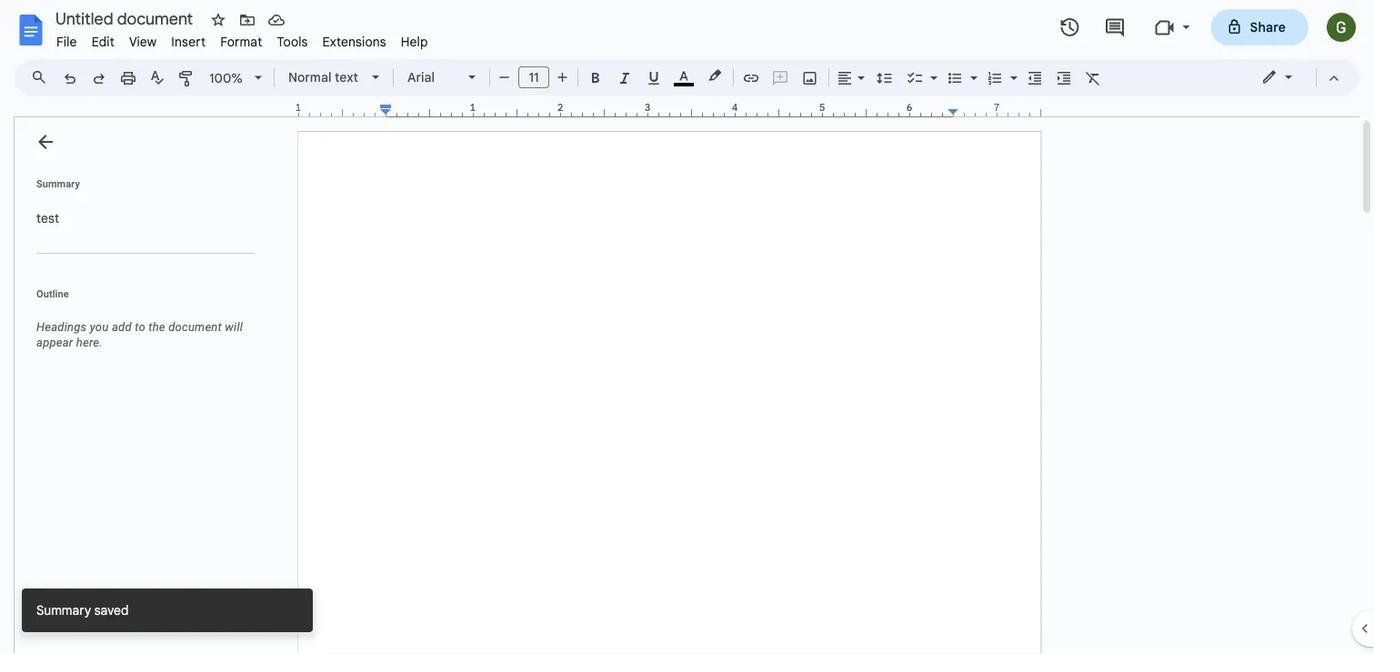 Task type: locate. For each thing, give the bounding box(es) containing it.
add
[[112, 320, 132, 334]]

to
[[135, 320, 145, 334]]

summary element
[[27, 200, 255, 237]]

right margin image
[[949, 103, 1041, 116]]

Font size text field
[[520, 66, 549, 88]]

menu bar
[[49, 24, 435, 54]]

summary inside 'document outline' element
[[36, 178, 80, 189]]

arial
[[408, 69, 435, 85]]

headings
[[36, 320, 87, 334]]

1 summary from the top
[[36, 178, 80, 189]]

text color image
[[674, 65, 694, 86]]

file menu item
[[49, 31, 84, 52]]

application
[[0, 0, 1375, 654]]

test
[[36, 210, 59, 226]]

arial option
[[408, 65, 458, 90]]

1 vertical spatial summary
[[36, 602, 91, 618]]

help
[[401, 34, 428, 50]]

application containing share
[[0, 0, 1375, 654]]

1
[[295, 101, 301, 114]]

2 summary from the top
[[36, 602, 91, 618]]

summary left the saved
[[36, 602, 91, 618]]

format menu item
[[213, 31, 270, 52]]

0 vertical spatial summary
[[36, 178, 80, 189]]

summary up test
[[36, 178, 80, 189]]

menu bar containing file
[[49, 24, 435, 54]]

insert image image
[[800, 65, 821, 90]]

summary
[[36, 178, 80, 189], [36, 602, 91, 618]]

edit
[[92, 34, 115, 50]]

view menu item
[[122, 31, 164, 52]]

text
[[335, 69, 358, 85]]

Zoom text field
[[205, 66, 248, 91]]

document outline element
[[15, 117, 262, 654]]

tools menu item
[[270, 31, 315, 52]]

summary heading
[[36, 177, 80, 191]]

Zoom field
[[202, 65, 270, 92]]

here.
[[76, 336, 103, 349]]

Star checkbox
[[206, 7, 231, 33]]

line & paragraph spacing image
[[875, 65, 896, 90]]

menu bar banner
[[0, 0, 1375, 654]]



Task type: vqa. For each thing, say whether or not it's contained in the screenshot.
the "Menu bar" banner
yes



Task type: describe. For each thing, give the bounding box(es) containing it.
share
[[1251, 19, 1286, 35]]

extensions
[[323, 34, 386, 50]]

file
[[56, 34, 77, 50]]

share button
[[1211, 9, 1309, 45]]

outline
[[36, 288, 69, 299]]

summary saved
[[36, 602, 129, 618]]

mode and view toolbar
[[1248, 59, 1349, 96]]

outline heading
[[15, 287, 262, 312]]

menu bar inside menu bar "banner"
[[49, 24, 435, 54]]

tools
[[277, 34, 308, 50]]

styles list. normal text selected. option
[[288, 65, 361, 90]]

saved
[[94, 602, 129, 618]]

you
[[90, 320, 109, 334]]

main toolbar
[[54, 0, 1160, 517]]

Rename text field
[[49, 7, 204, 29]]

Font size field
[[519, 66, 557, 89]]

appear
[[36, 336, 73, 349]]

headings you add to the document will appear here.
[[36, 320, 243, 349]]

insert menu item
[[164, 31, 213, 52]]

align image
[[835, 65, 856, 90]]

the
[[149, 320, 165, 334]]

help menu item
[[394, 31, 435, 52]]

summary for summary saved
[[36, 602, 91, 618]]

will
[[225, 320, 243, 334]]

insert
[[171, 34, 206, 50]]

extensions menu item
[[315, 31, 394, 52]]

highlight color image
[[705, 65, 725, 86]]

left margin image
[[299, 103, 391, 116]]

normal text
[[288, 69, 358, 85]]

summary for summary
[[36, 178, 80, 189]]

Menus field
[[23, 65, 63, 90]]

document
[[168, 320, 222, 334]]

view
[[129, 34, 157, 50]]

format
[[220, 34, 262, 50]]

edit menu item
[[84, 31, 122, 52]]

normal
[[288, 69, 332, 85]]



